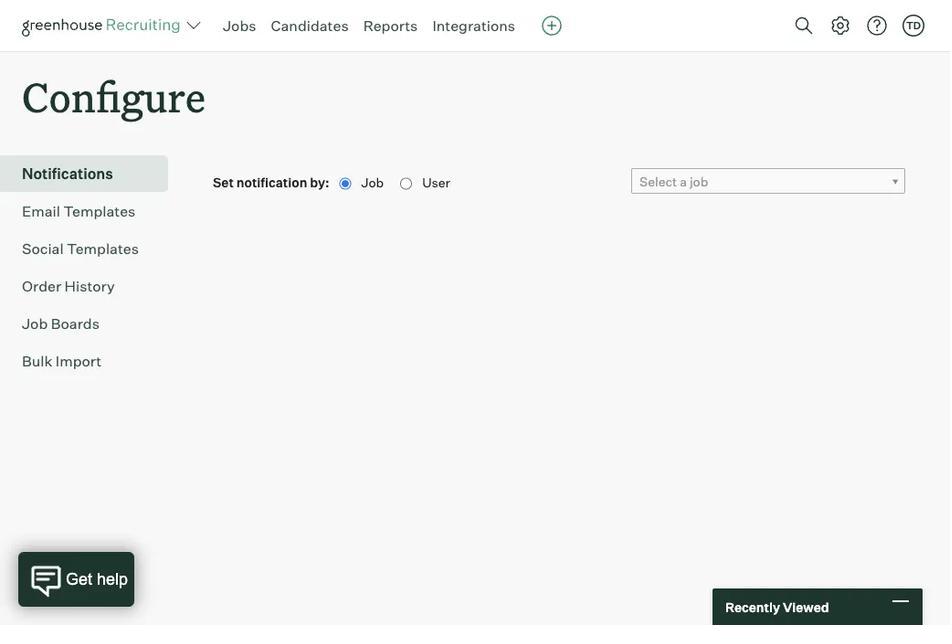 Task type: locate. For each thing, give the bounding box(es) containing it.
jobs link
[[223, 16, 256, 35]]

templates up "order history" link
[[67, 240, 139, 258]]

order history
[[22, 277, 115, 295]]

by:
[[310, 175, 329, 191]]

job right job radio
[[361, 175, 387, 191]]

job up bulk
[[22, 315, 48, 333]]

0 vertical spatial job
[[361, 175, 387, 191]]

history
[[64, 277, 115, 295]]

order
[[22, 277, 61, 295]]

greenhouse recruiting image
[[22, 15, 186, 37]]

reports
[[363, 16, 418, 35]]

integrations link
[[433, 16, 516, 35]]

td button
[[903, 15, 925, 37]]

1 vertical spatial templates
[[67, 240, 139, 258]]

td
[[906, 19, 921, 32]]

configure
[[22, 69, 206, 123]]

0 vertical spatial templates
[[63, 202, 136, 220]]

job
[[361, 175, 387, 191], [22, 315, 48, 333]]

set notification by:
[[213, 175, 332, 191]]

email
[[22, 202, 60, 220]]

job boards
[[22, 315, 100, 333]]

td button
[[899, 11, 928, 40]]

select
[[640, 174, 677, 190]]

1 horizontal spatial job
[[361, 175, 387, 191]]

job
[[690, 174, 709, 190]]

configure image
[[830, 15, 852, 37]]

templates inside email templates link
[[63, 202, 136, 220]]

1 vertical spatial job
[[22, 315, 48, 333]]

bulk import
[[22, 352, 102, 370]]

viewed
[[783, 599, 829, 615]]

email templates
[[22, 202, 136, 220]]

templates for social templates
[[67, 240, 139, 258]]

templates
[[63, 202, 136, 220], [67, 240, 139, 258]]

bulk import link
[[22, 350, 161, 372]]

templates down notifications link
[[63, 202, 136, 220]]

templates inside social templates link
[[67, 240, 139, 258]]

candidates
[[271, 16, 349, 35]]

0 horizontal spatial job
[[22, 315, 48, 333]]



Task type: describe. For each thing, give the bounding box(es) containing it.
search image
[[793, 15, 815, 37]]

order history link
[[22, 275, 161, 297]]

notifications link
[[22, 163, 161, 185]]

bulk
[[22, 352, 52, 370]]

candidates link
[[271, 16, 349, 35]]

social
[[22, 240, 64, 258]]

a
[[680, 174, 687, 190]]

boards
[[51, 315, 100, 333]]

jobs
[[223, 16, 256, 35]]

Job radio
[[339, 178, 351, 190]]

reports link
[[363, 16, 418, 35]]

integrations
[[433, 16, 516, 35]]

set
[[213, 175, 234, 191]]

job boards link
[[22, 313, 161, 335]]

social templates
[[22, 240, 139, 258]]

email templates link
[[22, 200, 161, 222]]

job for job boards
[[22, 315, 48, 333]]

notification
[[236, 175, 307, 191]]

select a job link
[[631, 168, 906, 195]]

notifications
[[22, 165, 113, 183]]

user
[[422, 175, 450, 191]]

job for job
[[361, 175, 387, 191]]

templates for email templates
[[63, 202, 136, 220]]

social templates link
[[22, 238, 161, 260]]

User radio
[[400, 178, 412, 190]]

recently viewed
[[726, 599, 829, 615]]

select a job
[[640, 174, 709, 190]]

import
[[56, 352, 102, 370]]

recently
[[726, 599, 780, 615]]



Task type: vqa. For each thing, say whether or not it's contained in the screenshot.
the rightmost Job
yes



